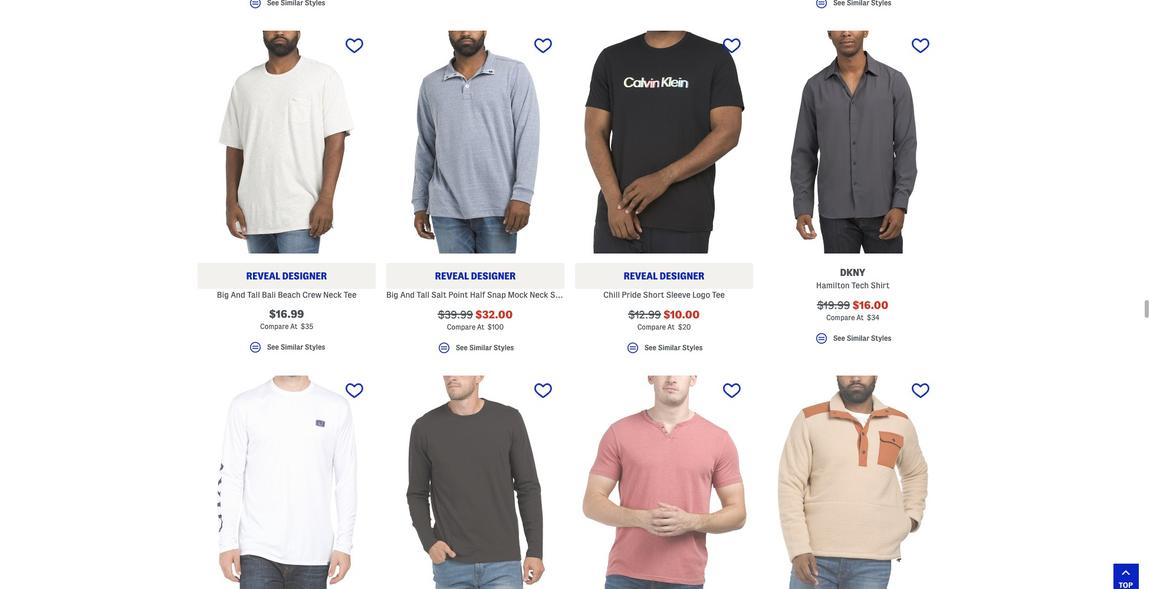 Task type: describe. For each thing, give the bounding box(es) containing it.
see similar styles for $32.00
[[456, 344, 514, 352]]

short
[[643, 290, 664, 299]]

logo
[[693, 290, 710, 299]]

and for $16.99
[[231, 290, 245, 299]]

see similar styles button for compare
[[198, 340, 376, 360]]

hamilton
[[816, 281, 850, 290]]

pride
[[622, 290, 641, 299]]

see similar styles for compare
[[267, 343, 325, 351]]

compare for $12.99
[[637, 323, 666, 331]]

$16.99
[[269, 308, 304, 319]]

dkny hamilton tech shirt
[[816, 268, 890, 290]]

designer for $39.99
[[471, 271, 516, 281]]

similar for $32.00
[[469, 344, 492, 352]]

bali
[[262, 290, 276, 299]]

shirt
[[871, 281, 890, 290]]

and for $39.99
[[400, 290, 415, 299]]

compare for $19.99
[[826, 314, 855, 321]]

sleeve
[[666, 290, 691, 299]]

reveal for $39.99
[[435, 271, 469, 281]]

$12.99
[[629, 309, 661, 320]]

see similar styles for hamilton
[[833, 335, 892, 342]]

neck inside the reveal designer big and tall salt point half snap mock neck sweatshirt compare at              $100 element
[[530, 290, 548, 299]]

similar for $10.00
[[658, 344, 681, 352]]

styles for $10.00
[[682, 344, 703, 352]]

see similar styles button for $32.00
[[386, 341, 565, 360]]

crew
[[302, 290, 321, 299]]

big for $39.99
[[386, 290, 398, 299]]

$19.99
[[817, 299, 850, 311]]

chill
[[604, 290, 620, 299]]

chill pride short sleeve logo tee image
[[575, 30, 753, 253]]

$39.99 $32.00 compare at              $100
[[438, 309, 513, 331]]

hamilton tech shirt image
[[764, 30, 942, 253]]

half
[[470, 290, 485, 299]]

$16.00
[[853, 299, 889, 311]]

salt
[[431, 290, 447, 299]]

dkny
[[840, 268, 866, 278]]

dkny hamilton tech shirt compare at              $34 element
[[764, 30, 942, 351]]

big and tall salt point half snap mock neck sweatshirt image
[[386, 30, 565, 253]]

reveal designer for $12.99
[[624, 271, 705, 281]]

reveal for $16.99
[[246, 271, 280, 281]]

reveal designer big and tall bali beach crew neck tee $16.99 compare at              $35 element
[[198, 30, 376, 360]]

reveal designer big and tall salt point half snap mock neck sweatshirt compare at              $100 element
[[386, 30, 591, 360]]

$100
[[488, 323, 504, 331]]

see similar styles button for $10.00
[[575, 341, 753, 360]]

reveal designer for $39.99
[[435, 271, 516, 281]]

$12.99 $10.00 compare at              $20
[[629, 309, 700, 331]]

similar for hamilton
[[847, 335, 870, 342]]

styles for compare
[[305, 343, 325, 351]]

point
[[448, 290, 468, 299]]

$16.99 compare at              $35
[[260, 308, 313, 330]]

neck inside reveal designer big and tall bali beach crew neck tee $16.99 compare at              $35 element
[[323, 290, 342, 299]]

see for hamilton
[[833, 335, 845, 342]]

designer for $16.99
[[282, 271, 327, 281]]



Task type: vqa. For each thing, say whether or not it's contained in the screenshot.
Tall associated with $16.99
yes



Task type: locate. For each thing, give the bounding box(es) containing it.
see down $19.99 $16.00 compare at              $34
[[833, 335, 845, 342]]

tee
[[344, 290, 356, 299], [712, 290, 725, 299]]

1 horizontal spatial and
[[400, 290, 415, 299]]

0 horizontal spatial tee
[[344, 290, 356, 299]]

1 reveal from the left
[[246, 271, 280, 281]]

1 horizontal spatial big
[[386, 290, 398, 299]]

1 big from the left
[[217, 290, 229, 299]]

reveal designer for $16.99
[[246, 271, 327, 281]]

2 designer from the left
[[471, 271, 516, 281]]

compare inside $39.99 $32.00 compare at              $100
[[447, 323, 476, 331]]

see similar styles down $20 at the right bottom
[[645, 344, 703, 352]]

$34
[[867, 314, 880, 321]]

styles down $20 at the right bottom
[[682, 344, 703, 352]]

beach
[[278, 290, 301, 299]]

similar down $20 at the right bottom
[[658, 344, 681, 352]]

top
[[1119, 581, 1133, 589]]

tee right logo
[[712, 290, 725, 299]]

see inside reveal designer chill pride short sleeve logo tee compare at              $20 element
[[645, 344, 657, 352]]

compare
[[826, 314, 855, 321], [260, 322, 289, 330], [447, 323, 476, 331], [637, 323, 666, 331]]

see similar styles button inside the reveal designer big and tall salt point half snap mock neck sweatshirt compare at              $100 element
[[386, 341, 565, 360]]

designer
[[282, 271, 327, 281], [471, 271, 516, 281], [660, 271, 705, 281]]

compare inside $12.99 $10.00 compare at              $20
[[637, 323, 666, 331]]

$35
[[301, 322, 313, 330]]

see similar styles button for hamilton
[[764, 331, 942, 351]]

big for $16.99
[[217, 290, 229, 299]]

1 tee from the left
[[344, 290, 356, 299]]

see similar styles down $100
[[456, 344, 514, 352]]

big left salt
[[386, 290, 398, 299]]

big and tall bali beach crew neck tee image
[[198, 30, 376, 253]]

see inside reveal designer big and tall bali beach crew neck tee $16.99 compare at              $35 element
[[267, 343, 279, 351]]

tall for $16.99
[[247, 290, 260, 299]]

reveal designer up big and tall bali beach crew neck tee
[[246, 271, 327, 281]]

0 horizontal spatial big
[[217, 290, 229, 299]]

2 tee from the left
[[712, 290, 725, 299]]

neck right crew
[[323, 290, 342, 299]]

reveal designer up half
[[435, 271, 516, 281]]

2 horizontal spatial designer
[[660, 271, 705, 281]]

similar down $34
[[847, 335, 870, 342]]

see down $39.99 $32.00 compare at              $100
[[456, 344, 468, 352]]

2 and from the left
[[400, 290, 415, 299]]

compare down $39.99
[[447, 323, 476, 331]]

1 horizontal spatial tee
[[712, 290, 725, 299]]

mock
[[508, 290, 528, 299]]

and
[[231, 290, 245, 299], [400, 290, 415, 299]]

2 horizontal spatial reveal
[[624, 271, 658, 281]]

tall
[[247, 290, 260, 299], [417, 290, 430, 299]]

2 neck from the left
[[530, 290, 548, 299]]

1 and from the left
[[231, 290, 245, 299]]

tall left salt
[[417, 290, 430, 299]]

see similar styles inside the reveal designer big and tall salt point half snap mock neck sweatshirt compare at              $100 element
[[456, 344, 514, 352]]

see similar styles down the $35
[[267, 343, 325, 351]]

see similar styles button down $19.99 $16.00 compare at              $34
[[764, 331, 942, 351]]

reveal designer chill pride short sleeve logo tee compare at              $20 element
[[575, 30, 753, 360]]

compare inside $16.99 compare at              $35
[[260, 322, 289, 330]]

designer up crew
[[282, 271, 327, 281]]

$10.00
[[664, 309, 700, 320]]

similar inside dkny hamilton tech shirt compare at              $34 element
[[847, 335, 870, 342]]

compare down $12.99
[[637, 323, 666, 331]]

tall for $39.99
[[417, 290, 430, 299]]

compare for $39.99
[[447, 323, 476, 331]]

see similar styles inside reveal designer chill pride short sleeve logo tee compare at              $20 element
[[645, 344, 703, 352]]

styles inside the reveal designer big and tall salt point half snap mock neck sweatshirt compare at              $100 element
[[494, 344, 514, 352]]

see for $32.00
[[456, 344, 468, 352]]

similar inside reveal designer big and tall bali beach crew neck tee $16.99 compare at              $35 element
[[281, 343, 303, 351]]

similar inside reveal designer chill pride short sleeve logo tee compare at              $20 element
[[658, 344, 681, 352]]

$20
[[678, 323, 691, 331]]

styles down $100
[[494, 344, 514, 352]]

neck right mock
[[530, 290, 548, 299]]

see for $10.00
[[645, 344, 657, 352]]

styles
[[871, 335, 892, 342], [305, 343, 325, 351], [494, 344, 514, 352], [682, 344, 703, 352]]

see down $16.99 compare at              $35
[[267, 343, 279, 351]]

see similar styles
[[833, 335, 892, 342], [267, 343, 325, 351], [456, 344, 514, 352], [645, 344, 703, 352]]

0 horizontal spatial reveal
[[246, 271, 280, 281]]

see down $12.99 $10.00 compare at              $20
[[645, 344, 657, 352]]

$39.99
[[438, 309, 473, 320]]

similar inside the reveal designer big and tall salt point half snap mock neck sweatshirt compare at              $100 element
[[469, 344, 492, 352]]

2 reveal from the left
[[435, 271, 469, 281]]

3 designer from the left
[[660, 271, 705, 281]]

1 horizontal spatial reveal designer
[[435, 271, 516, 281]]

0 horizontal spatial tall
[[247, 290, 260, 299]]

2 reveal designer from the left
[[435, 271, 516, 281]]

reveal up the bali on the left of page
[[246, 271, 280, 281]]

neck
[[323, 290, 342, 299], [530, 290, 548, 299]]

compare down $16.99 in the left bottom of the page
[[260, 322, 289, 330]]

see
[[833, 335, 845, 342], [267, 343, 279, 351], [456, 344, 468, 352], [645, 344, 657, 352]]

similar down the $35
[[281, 343, 303, 351]]

0 horizontal spatial reveal designer
[[246, 271, 327, 281]]

see similar styles inside reveal designer big and tall bali beach crew neck tee $16.99 compare at              $35 element
[[267, 343, 325, 351]]

styles inside reveal designer big and tall bali beach crew neck tee $16.99 compare at              $35 element
[[305, 343, 325, 351]]

0 horizontal spatial designer
[[282, 271, 327, 281]]

designer for $12.99
[[660, 271, 705, 281]]

see similar styles button down $12.99 $10.00 compare at              $20
[[575, 341, 753, 360]]

compare inside $19.99 $16.00 compare at              $34
[[826, 314, 855, 321]]

see similar styles button
[[764, 331, 942, 351], [198, 340, 376, 360], [386, 341, 565, 360], [575, 341, 753, 360]]

3 reveal from the left
[[624, 271, 658, 281]]

big
[[217, 290, 229, 299], [386, 290, 398, 299]]

top link
[[1113, 564, 1139, 589]]

similar
[[847, 335, 870, 342], [281, 343, 303, 351], [469, 344, 492, 352], [658, 344, 681, 352]]

big and tall bali beach crew neck tee
[[217, 290, 356, 299]]

styles for hamilton
[[871, 335, 892, 342]]

designer up the snap
[[471, 271, 516, 281]]

$19.99 $16.00 compare at              $34
[[817, 299, 889, 321]]

see inside the reveal designer big and tall salt point half snap mock neck sweatshirt compare at              $100 element
[[456, 344, 468, 352]]

see similar styles inside dkny hamilton tech shirt compare at              $34 element
[[833, 335, 892, 342]]

compare down $19.99
[[826, 314, 855, 321]]

2 tall from the left
[[417, 290, 430, 299]]

reveal for $12.99
[[624, 271, 658, 281]]

1 horizontal spatial tall
[[417, 290, 430, 299]]

see similar styles button down $39.99 $32.00 compare at              $100
[[386, 341, 565, 360]]

tee right crew
[[344, 290, 356, 299]]

styles down $34
[[871, 335, 892, 342]]

sweatshirt
[[550, 290, 591, 299]]

1 reveal designer from the left
[[246, 271, 327, 281]]

see for compare
[[267, 343, 279, 351]]

3 reveal designer from the left
[[624, 271, 705, 281]]

reveal designer up chill pride short sleeve logo tee
[[624, 271, 705, 281]]

and left salt
[[400, 290, 415, 299]]

big left the bali on the left of page
[[217, 290, 229, 299]]

1 neck from the left
[[323, 290, 342, 299]]

and left the bali on the left of page
[[231, 290, 245, 299]]

chill pride short sleeve logo tee
[[604, 290, 725, 299]]

styles down the $35
[[305, 343, 325, 351]]

0 horizontal spatial and
[[231, 290, 245, 299]]

see similar styles for $10.00
[[645, 344, 703, 352]]

$32.00
[[475, 309, 513, 320]]

reveal up "pride"
[[624, 271, 658, 281]]

see similar styles down $34
[[833, 335, 892, 342]]

see similar styles button down $16.99 compare at              $35
[[198, 340, 376, 360]]

1 designer from the left
[[282, 271, 327, 281]]

similar for compare
[[281, 343, 303, 351]]

1 horizontal spatial designer
[[471, 271, 516, 281]]

2 horizontal spatial reveal designer
[[624, 271, 705, 281]]

reveal
[[246, 271, 280, 281], [435, 271, 469, 281], [624, 271, 658, 281]]

1 horizontal spatial neck
[[530, 290, 548, 299]]

big and tall salt point half snap mock neck sweatshirt
[[386, 290, 591, 299]]

similar down $100
[[469, 344, 492, 352]]

snap
[[487, 290, 506, 299]]

2 big from the left
[[386, 290, 398, 299]]

tech
[[852, 281, 869, 290]]

0 horizontal spatial neck
[[323, 290, 342, 299]]

tall left the bali on the left of page
[[247, 290, 260, 299]]

1 horizontal spatial reveal
[[435, 271, 469, 281]]

see inside dkny hamilton tech shirt compare at              $34 element
[[833, 335, 845, 342]]

reveal designer
[[246, 271, 327, 281], [435, 271, 516, 281], [624, 271, 705, 281]]

reveal up point
[[435, 271, 469, 281]]

styles inside dkny hamilton tech shirt compare at              $34 element
[[871, 335, 892, 342]]

styles for $32.00
[[494, 344, 514, 352]]

styles inside reveal designer chill pride short sleeve logo tee compare at              $20 element
[[682, 344, 703, 352]]

1 tall from the left
[[247, 290, 260, 299]]

designer up the sleeve
[[660, 271, 705, 281]]



